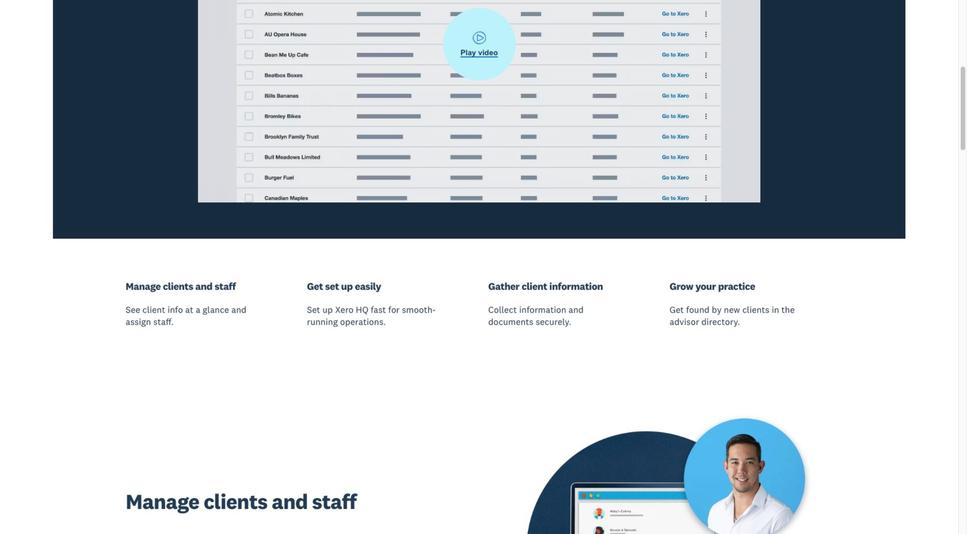 Task type: vqa. For each thing, say whether or not it's contained in the screenshot.
A list of all an accounting practice's clients displays on a laptop. image
yes



Task type: describe. For each thing, give the bounding box(es) containing it.
a list of all an accounting practice's clients displays on a laptop. image
[[489, 407, 833, 535]]



